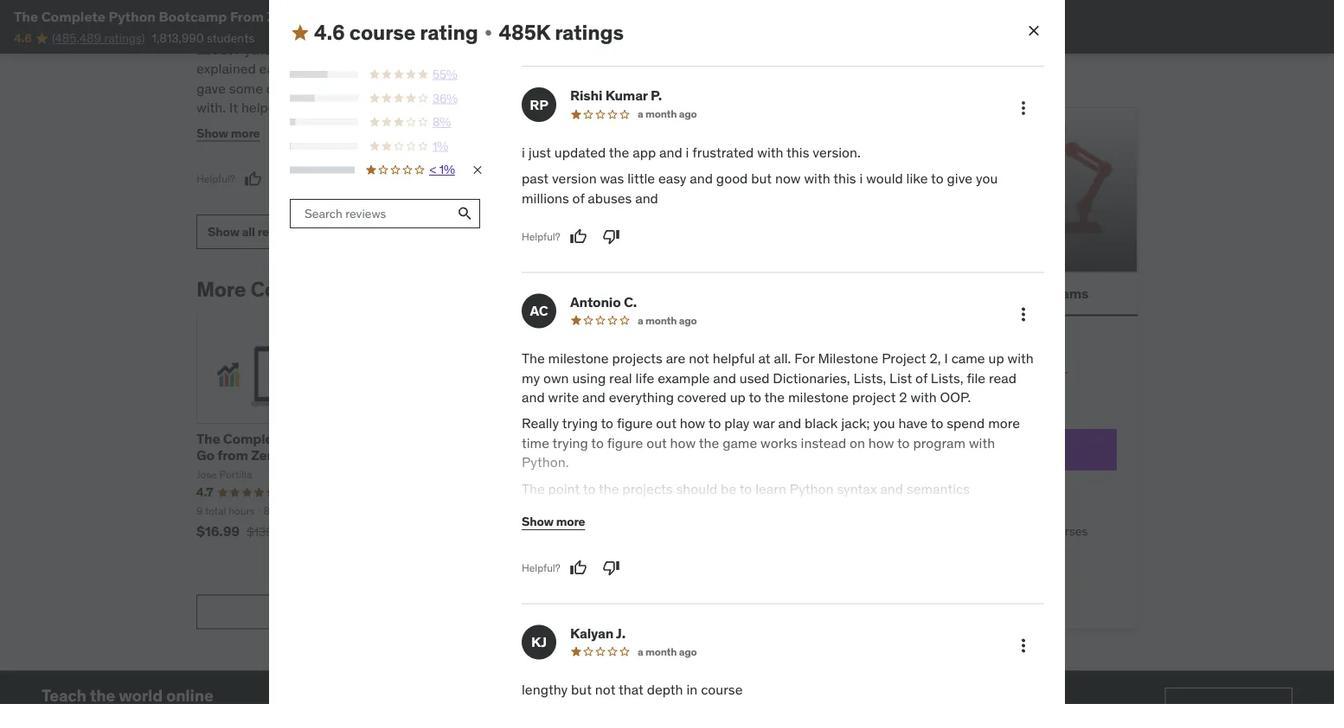 Task type: describe. For each thing, give the bounding box(es) containing it.
covered
[[678, 389, 727, 407]]

and down using
[[583, 389, 606, 407]]

python up scratch
[[367, 7, 414, 25]]

2 vertical spatial show
[[522, 515, 554, 530]]

python. inside 'the milestone projects are not helpful at all. for milestone project 2, i came up with my own using real life example and used dictionaries, lists, list of lists, file read and write and everything covered up to the milestone project 2 with oop. really trying to figure out how to play war and black jack; you have to spend more time trying to figure out how the game works instead on how to program with python. the point to the projects should be to learn python syntax and semantics'
[[522, 454, 569, 472]]

program
[[914, 435, 966, 452]]

rating
[[420, 20, 478, 46]]

i am a medico, a doctor. this is my first python learning bootcamp. finished this with a great confidence. thank you for excellent teaching.
[[513, 21, 798, 97]]

for inside 'subscribe to this course and 25,000+ top‑rated udemy courses for your organization.'
[[1006, 383, 1021, 398]]

ago for rishi kumar p.
[[679, 108, 697, 121]]

subscribe to this course and 25,000+ top‑rated udemy courses for your organization.
[[865, 366, 1069, 415]]

from inside "the complete sql bootcamp: go from zero to hero jose portilla"
[[217, 447, 248, 465]]

< 1%
[[429, 162, 455, 178]]

to inside i just updated the app and i frustrated with this version. past version was little easy and good but now with this i would like to give you millions of abuses and
[[931, 170, 944, 188]]

easy
[[659, 170, 687, 188]]

excellent
[[699, 60, 777, 78]]

to left gain
[[310, 99, 322, 117]]

1% inside button
[[439, 162, 455, 178]]

complete for sql
[[223, 430, 286, 448]]

you
[[637, 60, 665, 78]]

python. inside this course was really helpful to me in knowing about python. it started from scratch and explained each and every steps in detail. it also gave some of the interesting projects to work with. it helped me to gain some reasonable programming skill in python as a beginner.
[[236, 41, 283, 59]]

total
[[205, 504, 226, 518]]

students
[[207, 30, 254, 46]]

you inside i just updated the app and i frustrated with this version. past version was little easy and good but now with this i would like to give you millions of abuses and
[[976, 170, 998, 188]]

i inside i am a medico, a doctor. this is my first python learning bootcamp. finished this with a great confidence. thank you for excellent teaching.
[[513, 21, 517, 39]]

0 vertical spatial trying
[[562, 415, 598, 433]]

kj
[[532, 634, 547, 652]]

additional actions for review by rishi kumar p. image
[[1014, 98, 1034, 119]]

each
[[259, 60, 289, 78]]

udemy business image
[[865, 338, 987, 358]]

or
[[973, 493, 983, 508]]

mark review by rishi kumar p. as unhelpful image
[[603, 228, 620, 246]]

i just updated the app and i frustrated with this version. past version was little easy and good but now with this i would like to give you millions of abuses and
[[522, 144, 998, 207]]

kalyan
[[570, 625, 614, 643]]

with right now
[[804, 170, 831, 188]]

137092 reviews element
[[488, 486, 530, 501]]

1 vertical spatial trying
[[553, 435, 588, 452]]

of inside this course was really helpful to me in knowing about python. it started from scratch and explained each and every steps in detail. it also gave some of the interesting projects to work with. it helped me to gain some reasonable programming skill in python as a beginner.
[[266, 80, 279, 97]]

interesting
[[305, 80, 372, 97]]

bootcamp: for gpt,
[[610, 447, 680, 465]]

using
[[573, 369, 606, 387]]

4.6 for 4.6
[[14, 30, 32, 46]]

month for rishi kumar p.
[[646, 108, 677, 121]]

more right or
[[986, 493, 1014, 508]]

lengthy but not that depth in course
[[522, 682, 743, 699]]

how down covered
[[680, 415, 706, 433]]

a up lengthy but not that depth in course
[[638, 646, 644, 659]]

and right the easy
[[690, 170, 713, 188]]

on
[[850, 435, 866, 452]]

a right am
[[543, 21, 550, 39]]

how up "more!"
[[670, 435, 696, 452]]

good
[[717, 170, 748, 188]]

in up scratch
[[418, 21, 430, 39]]

1 vertical spatial projects
[[612, 350, 663, 368]]

complete for python
[[41, 7, 105, 25]]

0 horizontal spatial i
[[522, 144, 525, 162]]

medico,
[[553, 21, 602, 39]]

to down have
[[898, 435, 910, 452]]

used
[[740, 369, 770, 387]]

0 horizontal spatial up
[[730, 389, 746, 407]]

2 vertical spatial xsmall image
[[865, 492, 879, 509]]

in right skill
[[311, 118, 322, 136]]

helped
[[241, 99, 284, 117]]

this up now
[[787, 144, 810, 162]]

1 horizontal spatial up
[[989, 350, 1005, 368]]

jack;
[[842, 415, 870, 433]]

play
[[725, 415, 750, 433]]

additional actions for review by antonio c. image
[[1014, 305, 1034, 325]]

the for the milestone projects are not helpful at all. for milestone project 2, i came up with my own using real life example and used dictionaries, lists, list of lists, file read and write and everything covered up to the milestone project 2 with oop. really trying to figure out how to play war and black jack; you have to spend more time trying to figure out how the game works instead on how to program with python. the point to the projects should be to learn python syntax and semantics
[[522, 350, 545, 368]]

to left 'openai'
[[592, 435, 604, 452]]

<
[[429, 162, 437, 178]]

1 horizontal spatial some
[[355, 99, 389, 117]]

0 vertical spatial xsmall image
[[482, 26, 496, 40]]

and down started on the left top of page
[[293, 60, 316, 78]]

api
[[709, 430, 732, 448]]

to up started on the left top of page
[[300, 7, 314, 25]]

83
[[264, 504, 276, 518]]

report abuse button
[[196, 596, 802, 630]]

was inside i just updated the app and i frustrated with this version. past version was little easy and good but now with this i would like to give you millions of abuses and
[[600, 170, 624, 188]]

55%
[[433, 67, 458, 82]]

for inside 'the milestone projects are not helpful at all. for milestone project 2, i came up with my own using real life example and used dictionaries, lists, list of lists, file read and write and everything covered up to the milestone project 2 with oop. really trying to figure out how to play war and black jack; you have to spend more time trying to figure out how the game works instead on how to program with python. the point to the projects should be to learn python syntax and semantics'
[[795, 350, 815, 368]]

udemy inside 'subscribe to this course and 25,000+ top‑rated udemy courses for your organization.'
[[919, 383, 957, 398]]

with.
[[196, 99, 226, 117]]

for
[[669, 60, 696, 78]]

learn
[[756, 480, 787, 498]]

show all reviews
[[208, 224, 301, 240]]

but inside i just updated the app and i frustrated with this version. past version was little easy and good but now with this i would like to give you millions of abuses and
[[752, 170, 772, 188]]

science
[[506, 430, 558, 448]]

this inside i am a medico, a doctor. this is my first python learning bootcamp. finished this with a great confidence. thank you for excellent teaching.
[[662, 21, 688, 39]]

hero inside "the complete sql bootcamp: go from zero to hero jose portilla"
[[300, 447, 330, 465]]

beginner.
[[401, 118, 458, 136]]

and up really
[[522, 389, 545, 407]]

openai python api bootcamp: learn to use ai, gpt, and more!
[[610, 430, 781, 481]]

1 vertical spatial courses
[[1046, 524, 1088, 539]]

1 lists, from the left
[[854, 369, 887, 387]]

the milestone projects are not helpful at all. for milestone project 2, i came up with my own using real life example and used dictionaries, lists, list of lists, file read and write and everything covered up to the milestone project 2 with oop. really trying to figure out how to play war and black jack; you have to spend more time trying to figure out how the game works instead on how to program with python. the point to the projects should be to learn python syntax and semantics
[[522, 350, 1034, 498]]

with up read
[[1008, 350, 1034, 368]]

work
[[445, 80, 475, 97]]

works
[[761, 435, 798, 452]]

to up reasonable
[[429, 80, 441, 97]]

course right depth
[[701, 682, 743, 699]]

25,000+ inside 'subscribe to this course and 25,000+ top‑rated udemy courses for your organization.'
[[1021, 366, 1069, 381]]

and up works
[[779, 415, 802, 433]]

try udemy business link
[[865, 430, 1117, 472]]

8%
[[433, 115, 451, 130]]

mark review by sivasubramanian as unhelpful image
[[277, 171, 295, 188]]

to right point
[[583, 480, 596, 498]]

with down spend
[[969, 435, 996, 452]]

with inside i am a medico, a doctor. this is my first python learning bootcamp. finished this with a great confidence. thank you for excellent teaching.
[[714, 41, 740, 59]]

0 vertical spatial show more
[[196, 125, 260, 141]]

mark review by antonio c. as unhelpful image
[[603, 560, 620, 577]]

of inside 'the milestone projects are not helpful at all. for milestone project 2, i came up with my own using real life example and used dictionaries, lists, list of lists, file read and write and everything covered up to the milestone project 2 with oop. really trying to figure out how to play war and black jack; you have to spend more time trying to figure out how the game works instead on how to program with python. the point to the projects should be to learn python syntax and semantics'
[[916, 369, 928, 387]]

learning
[[461, 447, 517, 465]]

everything
[[609, 389, 674, 407]]

1 vertical spatial me
[[287, 99, 306, 117]]

own
[[544, 369, 569, 387]]

write
[[548, 389, 579, 407]]

you inside 'the milestone projects are not helpful at all. for milestone project 2, i came up with my own using real life example and used dictionaries, lists, list of lists, file read and write and everything covered up to the milestone project 2 with oop. really trying to figure out how to play war and black jack; you have to spend more time trying to figure out how the game works instead on how to program with python. the point to the projects should be to learn python syntax and semantics'
[[874, 415, 896, 433]]

a up life on the bottom of the page
[[638, 314, 644, 328]]

rishi
[[570, 87, 603, 105]]

bootcamp inside python for data science and machine learning bootcamp
[[520, 447, 587, 465]]

lengthy
[[522, 682, 568, 699]]

j.
[[616, 625, 626, 643]]

1 horizontal spatial i
[[686, 144, 689, 162]]

python inside 'the milestone projects are not helpful at all. for milestone project 2, i came up with my own using real life example and used dictionaries, lists, list of lists, file read and write and everything covered up to the milestone project 2 with oop. really trying to figure out how to play war and black jack; you have to spend more time trying to figure out how the game works instead on how to program with python. the point to the projects should be to learn python syntax and semantics'
[[790, 480, 834, 498]]

should
[[676, 480, 718, 498]]

courses inside 'subscribe to this course and 25,000+ top‑rated udemy courses for your organization.'
[[960, 383, 1003, 398]]

course inside this course was really helpful to me in knowing about python. it started from scratch and explained each and every steps in detail. it also gave some of the interesting projects to work with. it helped me to gain some reasonable programming skill in python as a beginner.
[[225, 21, 267, 39]]

a month ago for kalyan j.
[[638, 646, 697, 659]]

a down first
[[744, 41, 751, 59]]

users
[[1017, 493, 1047, 508]]

with right 2
[[911, 389, 937, 407]]

all levels
[[541, 504, 585, 518]]

and up covered
[[713, 369, 737, 387]]

course up steps
[[350, 20, 416, 46]]

the complete python bootcamp from zero to hero in python
[[14, 7, 414, 25]]

life
[[636, 369, 655, 387]]

0 horizontal spatial bootcamp
[[159, 7, 227, 25]]

and inside 'subscribe to this course and 25,000+ top‑rated udemy courses for your organization.'
[[998, 366, 1018, 381]]

of left 5
[[949, 493, 960, 508]]

c.
[[624, 293, 637, 311]]

month for kalyan j.
[[646, 646, 677, 659]]

&
[[973, 524, 981, 539]]

to right be
[[740, 480, 752, 498]]

updated
[[555, 144, 606, 162]]

5
[[963, 493, 970, 508]]

spend
[[947, 415, 985, 433]]

1 vertical spatial for
[[892, 493, 910, 508]]

0 horizontal spatial 25,000+
[[892, 524, 940, 539]]

2 vertical spatial projects
[[623, 480, 673, 498]]

485k ratings
[[499, 20, 624, 46]]

just
[[529, 144, 551, 162]]

and up detail.
[[427, 41, 450, 59]]

close modal image
[[1026, 22, 1043, 40]]

game
[[723, 435, 758, 452]]

is
[[691, 21, 701, 39]]

show all reviews button
[[196, 215, 312, 250]]

to up scratch
[[380, 21, 392, 39]]

python inside this course was really helpful to me in knowing about python. it started from scratch and explained each and every steps in detail. it also gave some of the interesting projects to work with. it helped me to gain some reasonable programming skill in python as a beginner.
[[325, 118, 369, 136]]

more down 'helped'
[[231, 125, 260, 141]]

a month ago for antonio c.
[[638, 314, 697, 328]]

the right point
[[599, 480, 619, 498]]

ago for antonio c.
[[679, 314, 697, 328]]

1 4.7 from the left
[[196, 485, 213, 501]]

$16.99 $139.99
[[196, 523, 291, 541]]

i inside 'the milestone projects are not helpful at all. for milestone project 2, i came up with my own using real life example and used dictionaries, lists, list of lists, file read and write and everything covered up to the milestone project 2 with oop. really trying to figure out how to play war and black jack; you have to spend more time trying to figure out how the game works instead on how to program with python. the point to the projects should be to learn python syntax and semantics'
[[945, 350, 948, 368]]

this inside this course was really helpful to me in knowing about python. it started from scratch and explained each and every steps in detail. it also gave some of the interesting projects to work with. it helped me to gain some reasonable programming skill in python as a beginner.
[[196, 21, 222, 39]]

0 vertical spatial it
[[286, 41, 295, 59]]

report
[[462, 605, 500, 620]]

55% button
[[290, 66, 485, 83]]

portilla
[[219, 468, 252, 482]]

2068 reviews element
[[694, 486, 727, 501]]

0 horizontal spatial milestone
[[548, 350, 609, 368]]

and up the easy
[[660, 144, 683, 162]]

teams
[[913, 493, 946, 508]]

depth
[[647, 682, 683, 699]]

the left the game
[[699, 435, 720, 452]]

lectures for 165 lectures
[[495, 504, 532, 518]]

reasonable
[[393, 99, 461, 117]]

all
[[541, 504, 553, 518]]

a up bootcamp.
[[606, 21, 613, 39]]

(2,068)
[[694, 486, 727, 500]]

rishi kumar p.
[[570, 87, 662, 105]]

9
[[196, 504, 203, 518]]



Task type: vqa. For each thing, say whether or not it's contained in the screenshot.
Hero within the The Complete SQL Bootcamp: Go from Zero to Hero Jose Portilla
yes



Task type: locate. For each thing, give the bounding box(es) containing it.
1 horizontal spatial courses
[[1046, 524, 1088, 539]]

all
[[242, 224, 255, 240]]

this inside i am a medico, a doctor. this is my first python learning bootcamp. finished this with a great confidence. thank you for excellent teaching.
[[688, 41, 711, 59]]

1 horizontal spatial 25,000+
[[1021, 366, 1069, 381]]

2 4.7 from the left
[[610, 485, 626, 501]]

trying right time
[[553, 435, 588, 452]]

you right the "give"
[[976, 170, 998, 188]]

lectures down "137092 reviews" element
[[495, 504, 532, 518]]

business
[[997, 442, 1056, 459]]

show more down the 'with.'
[[196, 125, 260, 141]]

0 vertical spatial my
[[705, 21, 723, 39]]

with up excellent
[[714, 41, 740, 59]]

be
[[721, 480, 737, 498]]

0 vertical spatial was
[[271, 21, 295, 39]]

of down the version
[[573, 190, 585, 207]]

show more button
[[196, 116, 260, 151], [522, 505, 585, 540]]

ratings
[[555, 20, 624, 46]]

not right are
[[689, 350, 710, 368]]

in-
[[984, 524, 999, 539]]

python inside i am a medico, a doctor. this is my first python learning bootcamp. finished this with a great confidence. thank you for excellent teaching.
[[754, 21, 798, 39]]

0 horizontal spatial 4.7
[[196, 485, 213, 501]]

a inside this course was really helpful to me in knowing about python. it started from scratch and explained each and every steps in detail. it also gave some of the interesting projects to work with. it helped me to gain some reasonable programming skill in python as a beginner.
[[390, 118, 397, 136]]

from
[[346, 41, 375, 59], [217, 447, 248, 465]]

1 horizontal spatial complete
[[223, 430, 286, 448]]

xsmall image right < 1%
[[471, 163, 485, 177]]

0 vertical spatial bootcamp
[[159, 7, 227, 25]]

1 vertical spatial show more
[[522, 515, 585, 530]]

36% button
[[290, 90, 485, 107]]

2 ago from the top
[[679, 314, 697, 328]]

0 vertical spatial helpful
[[334, 21, 377, 39]]

and right syntax
[[881, 480, 904, 498]]

additional actions for review by kalyan j. image
[[1014, 636, 1034, 657]]

1 vertical spatial it
[[448, 60, 457, 78]]

1 horizontal spatial it
[[286, 41, 295, 59]]

0 horizontal spatial show more button
[[196, 116, 260, 151]]

0 vertical spatial complete
[[41, 7, 105, 25]]

1 horizontal spatial but
[[752, 170, 772, 188]]

0 vertical spatial up
[[989, 350, 1005, 368]]

it left also
[[448, 60, 457, 78]]

python left data
[[403, 430, 449, 448]]

lectures
[[279, 504, 316, 518], [495, 504, 532, 518]]

and inside openai python api bootcamp: learn to use ai, gpt, and more!
[[642, 464, 667, 481]]

2 month from the top
[[646, 314, 677, 328]]

how right on
[[869, 435, 895, 452]]

projects inside this course was really helpful to me in knowing about python. it started from scratch and explained each and every steps in detail. it also gave some of the interesting projects to work with. it helped me to gain some reasonable programming skill in python as a beginner.
[[375, 80, 426, 97]]

0 horizontal spatial 4.6
[[14, 30, 32, 46]]

to down everything
[[601, 415, 614, 433]]

to left play
[[709, 415, 721, 433]]

milestone down dictionaries,
[[789, 389, 849, 407]]

the down each
[[282, 80, 302, 97]]

the for the complete python bootcamp from zero to hero in python
[[14, 7, 38, 25]]

1 vertical spatial but
[[571, 682, 592, 699]]

1 month from the top
[[646, 108, 677, 121]]

1 vertical spatial show
[[208, 224, 240, 240]]

the complete sql bootcamp: go from zero to hero jose portilla
[[196, 430, 389, 482]]

1 vertical spatial a month ago
[[638, 314, 697, 328]]

and inside python for data science and machine learning bootcamp
[[561, 430, 585, 448]]

show inside button
[[208, 224, 240, 240]]

the inside "the complete sql bootcamp: go from zero to hero jose portilla"
[[196, 430, 220, 448]]

Search reviews text field
[[290, 200, 451, 229]]

scratch
[[378, 41, 424, 59]]

4.6 course rating
[[314, 20, 478, 46]]

for
[[795, 350, 815, 368], [892, 493, 910, 508]]

1 a month ago from the top
[[638, 108, 697, 121]]

am
[[520, 21, 539, 39]]

submit search image
[[457, 206, 474, 223]]

0 vertical spatial me
[[396, 21, 415, 39]]

1 vertical spatial 1%
[[439, 162, 455, 178]]

more inside 'the milestone projects are not helpful at all. for milestone project 2, i came up with my own using real life example and used dictionaries, lists, list of lists, file read and write and everything covered up to the milestone project 2 with oop. really trying to figure out how to play war and black jack; you have to spend more time trying to figure out how the game works instead on how to program with python. the point to the projects should be to learn python syntax and semantics'
[[989, 415, 1021, 433]]

0 vertical spatial from
[[346, 41, 375, 59]]

mark review by antonio c. as helpful image
[[570, 560, 587, 577]]

0 vertical spatial but
[[752, 170, 772, 188]]

1 vertical spatial xsmall image
[[471, 163, 485, 177]]

war
[[753, 415, 775, 433]]

bootcamp: inside openai python api bootcamp: learn to use ai, gpt, and more!
[[610, 447, 680, 465]]

machine
[[403, 447, 458, 465]]

subscribe
[[865, 366, 919, 381]]

xsmall image
[[482, 26, 496, 40], [471, 163, 485, 177], [865, 492, 879, 509]]

mark review by aditya s. as unhelpful image
[[594, 118, 612, 136]]

but right lengthy at left
[[571, 682, 592, 699]]

0 horizontal spatial not
[[595, 682, 616, 699]]

to inside "the complete sql bootcamp: go from zero to hero jose portilla"
[[283, 447, 297, 465]]

up down used at the bottom of page
[[730, 389, 746, 407]]

$16.99
[[196, 523, 240, 541]]

your
[[1024, 383, 1047, 398]]

about
[[196, 41, 232, 59]]

0 horizontal spatial courses
[[960, 383, 1003, 398]]

udemy down 2,
[[919, 383, 957, 398]]

this inside 'subscribe to this course and 25,000+ top‑rated udemy courses for your organization.'
[[936, 366, 956, 381]]

oop.
[[941, 389, 971, 407]]

1 lectures from the left
[[279, 504, 316, 518]]

out down everything
[[656, 415, 677, 433]]

1 vertical spatial for
[[452, 430, 470, 448]]

1 horizontal spatial lectures
[[495, 504, 532, 518]]

i left am
[[513, 21, 517, 39]]

4.7 down 'gpt,'
[[610, 485, 626, 501]]

show left levels
[[522, 515, 554, 530]]

it up programming
[[229, 99, 238, 117]]

more
[[231, 125, 260, 141], [989, 415, 1021, 433], [986, 493, 1014, 508], [556, 515, 585, 530]]

mark review by sivasubramanian as helpful image
[[245, 171, 262, 188]]

1 horizontal spatial me
[[396, 21, 415, 39]]

0 horizontal spatial some
[[229, 80, 263, 97]]

1 ago from the top
[[679, 108, 697, 121]]

1 vertical spatial was
[[600, 170, 624, 188]]

lists, up 'oop.'
[[931, 369, 964, 387]]

kalyan j.
[[570, 625, 626, 643]]

not inside 'the milestone projects are not helpful at all. for milestone project 2, i came up with my own using real life example and used dictionaries, lists, list of lists, file read and write and everything covered up to the milestone project 2 with oop. really trying to figure out how to play war and black jack; you have to spend more time trying to figure out how the game works instead on how to program with python. the point to the projects should be to learn python syntax and semantics'
[[689, 350, 710, 368]]

show more button down point
[[522, 505, 585, 540]]

2 horizontal spatial i
[[860, 170, 863, 188]]

course up about
[[225, 21, 267, 39]]

1 this from the left
[[196, 21, 222, 39]]

helpful? for mark review by rishi kumar p. as helpful "icon"
[[522, 230, 561, 244]]

0 vertical spatial hero
[[317, 7, 348, 25]]

a month ago for rishi kumar p.
[[638, 108, 697, 121]]

0 vertical spatial 1%
[[433, 138, 448, 154]]

python down gain
[[325, 118, 369, 136]]

reviews
[[258, 224, 301, 240]]

for inside python for data science and machine learning bootcamp
[[452, 430, 470, 448]]

some up as
[[355, 99, 389, 117]]

data
[[473, 430, 503, 448]]

to up 83 lectures
[[283, 447, 297, 465]]

teams
[[1048, 285, 1089, 303]]

0 horizontal spatial me
[[287, 99, 306, 117]]

to up the program in the right of the page
[[931, 415, 944, 433]]

detail.
[[407, 60, 445, 78]]

bootcamp: left learn
[[610, 447, 680, 465]]

1 vertical spatial zero
[[251, 447, 280, 465]]

0 vertical spatial show
[[196, 125, 228, 141]]

this course was really helpful to me in knowing about python. it started from scratch and explained each and every steps in detail. it also gave some of the interesting projects to work with. it helped me to gain some reasonable programming skill in python as a beginner.
[[196, 21, 486, 136]]

python inside python for data science and machine learning bootcamp
[[403, 430, 449, 448]]

kumar
[[606, 87, 648, 105]]

was left really
[[271, 21, 295, 39]]

steps
[[356, 60, 389, 78]]

0 horizontal spatial show more
[[196, 125, 260, 141]]

3 a month ago from the top
[[638, 646, 697, 659]]

the for the complete sql bootcamp: go from zero to hero jose portilla
[[196, 430, 220, 448]]

1 horizontal spatial from
[[346, 41, 375, 59]]

in right depth
[[687, 682, 698, 699]]

0 vertical spatial milestone
[[548, 350, 609, 368]]

semantics
[[907, 480, 970, 498]]

abuses
[[588, 190, 632, 207]]

openai
[[610, 430, 658, 448]]

(137,092)
[[488, 486, 530, 500]]

python up 'ratings)'
[[109, 7, 156, 25]]

0 horizontal spatial was
[[271, 21, 295, 39]]

helpful inside 'the milestone projects are not helpful at all. for milestone project 2, i came up with my own using real life example and used dictionaries, lists, list of lists, file read and write and everything covered up to the milestone project 2 with oop. really trying to figure out how to play war and black jack; you have to spend more time trying to figure out how the game works instead on how to program with python. the point to the projects should be to learn python syntax and semantics'
[[713, 350, 755, 368]]

a right as
[[390, 118, 397, 136]]

2 vertical spatial a month ago
[[638, 646, 697, 659]]

3 month from the top
[[646, 646, 677, 659]]

2,
[[930, 350, 941, 368]]

first
[[726, 21, 750, 39]]

thank
[[588, 60, 634, 78]]

month for antonio c.
[[646, 314, 677, 328]]

in right really
[[352, 7, 364, 25]]

xsmall image left "teams" at the right bottom of page
[[865, 492, 879, 509]]

0 vertical spatial for
[[795, 350, 815, 368]]

up up read
[[989, 350, 1005, 368]]

0 vertical spatial some
[[229, 80, 263, 97]]

go
[[196, 447, 215, 465]]

0 horizontal spatial you
[[874, 415, 896, 433]]

the
[[282, 80, 302, 97], [609, 144, 630, 162], [765, 389, 785, 407], [699, 435, 720, 452], [599, 480, 619, 498]]

$139.99
[[247, 525, 291, 540]]

1% down beginner.
[[433, 138, 448, 154]]

now
[[776, 170, 801, 188]]

levels
[[555, 504, 585, 518]]

bootcamp: right sql
[[319, 430, 389, 448]]

25,000+ up the your
[[1021, 366, 1069, 381]]

lectures for 83 lectures
[[279, 504, 316, 518]]

lectures right "83"
[[279, 504, 316, 518]]

the inside this course was really helpful to me in knowing about python. it started from scratch and explained each and every steps in detail. it also gave some of the interesting projects to work with. it helped me to gain some reasonable programming skill in python as a beginner.
[[282, 80, 302, 97]]

from inside this course was really helpful to me in knowing about python. it started from scratch and explained each and every steps in detail. it also gave some of the interesting projects to work with. it helped me to gain some reasonable programming skill in python as a beginner.
[[346, 41, 375, 59]]

0 vertical spatial projects
[[375, 80, 426, 97]]

to down 'udemy business' image
[[922, 366, 933, 381]]

helpful inside this course was really helpful to me in knowing about python. it started from scratch and explained each and every steps in detail. it also gave some of the interesting projects to work with. it helped me to gain some reasonable programming skill in python as a beginner.
[[334, 21, 377, 39]]

bootcamp: inside "the complete sql bootcamp: go from zero to hero jose portilla"
[[319, 430, 389, 448]]

try udemy business
[[927, 442, 1056, 459]]

zero up the portilla
[[251, 447, 280, 465]]

to inside openai python api bootcamp: learn to use ai, gpt, and more!
[[722, 447, 735, 465]]

started
[[298, 41, 342, 59]]

app
[[633, 144, 656, 162]]

0 horizontal spatial lectures
[[279, 504, 316, 518]]

1% inside button
[[433, 138, 448, 154]]

1 vertical spatial milestone
[[789, 389, 849, 407]]

openai python api bootcamp: learn to use ai, gpt, and more! link
[[610, 430, 795, 481]]

1 horizontal spatial was
[[600, 170, 624, 188]]

more right all in the left bottom of the page
[[556, 515, 585, 530]]

25,000+
[[1021, 366, 1069, 381], [892, 524, 940, 539]]

projects down detail.
[[375, 80, 426, 97]]

bootcamp down really
[[520, 447, 587, 465]]

1 vertical spatial python.
[[522, 454, 569, 472]]

1 horizontal spatial for
[[1006, 383, 1021, 398]]

2 vertical spatial month
[[646, 646, 677, 659]]

zero inside "the complete sql bootcamp: go from zero to hero jose portilla"
[[251, 447, 280, 465]]

2 a month ago from the top
[[638, 314, 697, 328]]

0 vertical spatial figure
[[617, 415, 653, 433]]

from up steps
[[346, 41, 375, 59]]

not
[[689, 350, 710, 368], [595, 682, 616, 699]]

my inside i am a medico, a doctor. this is my first python learning bootcamp. finished this with a great confidence. thank you for excellent teaching.
[[705, 21, 723, 39]]

like
[[907, 170, 928, 188]]

4.6 left (485,489
[[14, 30, 32, 46]]

python for data science and machine learning bootcamp
[[403, 430, 587, 465]]

python inside openai python api bootcamp: learn to use ai, gpt, and more!
[[661, 430, 707, 448]]

my inside 'the milestone projects are not helpful at all. for milestone project 2, i came up with my own using real life example and used dictionaries, lists, list of lists, file read and write and everything covered up to the milestone project 2 with oop. really trying to figure out how to play war and black jack; you have to spend more time trying to figure out how the game works instead on how to program with python. the point to the projects should be to learn python syntax and semantics'
[[522, 369, 540, 387]]

helpful? for the mark review by sivasubramanian as helpful "icon" at the left of the page
[[196, 173, 235, 186]]

1 vertical spatial figure
[[607, 435, 643, 452]]

medium image
[[290, 23, 311, 44]]

2 horizontal spatial it
[[448, 60, 457, 78]]

confidence.
[[513, 60, 585, 78]]

0 horizontal spatial i
[[513, 21, 517, 39]]

0 horizontal spatial this
[[196, 21, 222, 39]]

2 lectures from the left
[[495, 504, 532, 518]]

the down used at the bottom of page
[[765, 389, 785, 407]]

more courses by
[[196, 276, 362, 302]]

for teams of 5 or more users
[[892, 493, 1047, 508]]

version
[[552, 170, 597, 188]]

< 1% button
[[290, 162, 485, 179]]

this up 'oop.'
[[936, 366, 956, 381]]

python right learn
[[790, 480, 834, 498]]

black
[[805, 415, 838, 433]]

complete inside "the complete sql bootcamp: go from zero to hero jose portilla"
[[223, 430, 286, 448]]

not left that
[[595, 682, 616, 699]]

python up great
[[754, 21, 798, 39]]

1 horizontal spatial milestone
[[789, 389, 849, 407]]

gpt,
[[610, 464, 639, 481]]

with up now
[[758, 144, 784, 162]]

the complete sql bootcamp: go from zero to hero link
[[196, 430, 389, 465]]

3 ago from the top
[[679, 646, 697, 659]]

83 lectures
[[264, 504, 316, 518]]

to down used at the bottom of page
[[749, 389, 762, 407]]

ago for kalyan j.
[[679, 646, 697, 659]]

bootcamp:
[[319, 430, 389, 448], [610, 447, 680, 465]]

and right file
[[998, 366, 1018, 381]]

0 vertical spatial courses
[[960, 383, 1003, 398]]

1,813,990 students
[[152, 30, 254, 46]]

0 vertical spatial ago
[[679, 108, 697, 121]]

mark review by rishi kumar p. as helpful image
[[570, 228, 587, 246]]

show down the 'with.'
[[196, 125, 228, 141]]

1 vertical spatial 25,000+
[[892, 524, 940, 539]]

of right list
[[916, 369, 928, 387]]

for left the your
[[1006, 383, 1021, 398]]

bootcamp up 1,813,990 students
[[159, 7, 227, 25]]

helpful? for mark review by antonio c. as helpful icon
[[522, 562, 561, 575]]

my right is
[[705, 21, 723, 39]]

1 horizontal spatial not
[[689, 350, 710, 368]]

1 horizontal spatial bootcamp
[[520, 447, 587, 465]]

1 horizontal spatial bootcamp:
[[610, 447, 680, 465]]

bootcamp.
[[567, 41, 633, 59]]

frustrated
[[693, 144, 754, 162]]

this left is
[[662, 21, 688, 39]]

at
[[759, 350, 771, 368]]

0 vertical spatial out
[[656, 415, 677, 433]]

course inside 'subscribe to this course and 25,000+ top‑rated udemy courses for your organization.'
[[959, 366, 995, 381]]

1 horizontal spatial helpful
[[713, 350, 755, 368]]

of inside i just updated the app and i frustrated with this version. past version was little easy and good but now with this i would like to give you millions of abuses and
[[573, 190, 585, 207]]

helpful? for mark review by aditya s. as helpful image
[[513, 120, 552, 134]]

explained
[[196, 60, 256, 78]]

0 vertical spatial for
[[1006, 383, 1021, 398]]

xsmall image inside < 1% button
[[471, 163, 485, 177]]

0 vertical spatial zero
[[267, 7, 297, 25]]

1 vertical spatial show more button
[[522, 505, 585, 540]]

gave
[[196, 80, 226, 97]]

show more
[[196, 125, 260, 141], [522, 515, 585, 530]]

1 horizontal spatial show more button
[[522, 505, 585, 540]]

i left would
[[860, 170, 863, 188]]

bootcamp: for hero
[[319, 430, 389, 448]]

in down scratch
[[393, 60, 404, 78]]

0 horizontal spatial for
[[452, 430, 470, 448]]

show more down point
[[522, 515, 585, 530]]

1 vertical spatial out
[[647, 435, 667, 452]]

project
[[853, 389, 896, 407]]

was inside this course was really helpful to me in knowing about python. it started from scratch and explained each and every steps in detail. it also gave some of the interesting projects to work with. it helped me to gain some reasonable programming skill in python as a beginner.
[[271, 21, 295, 39]]

for left "teams" at the right bottom of page
[[892, 493, 910, 508]]

was
[[271, 21, 295, 39], [600, 170, 624, 188]]

month up are
[[646, 314, 677, 328]]

of
[[266, 80, 279, 97], [573, 190, 585, 207], [916, 369, 928, 387], [949, 493, 960, 508]]

for left data
[[452, 430, 470, 448]]

1 horizontal spatial i
[[945, 350, 948, 368]]

2 this from the left
[[662, 21, 688, 39]]

1 vertical spatial some
[[355, 99, 389, 117]]

you down project
[[874, 415, 896, 433]]

gain
[[326, 99, 352, 117]]

1 horizontal spatial 4.7
[[610, 485, 626, 501]]

to
[[300, 7, 314, 25], [380, 21, 392, 39], [429, 80, 441, 97], [310, 99, 322, 117], [931, 170, 944, 188], [922, 366, 933, 381], [749, 389, 762, 407], [601, 415, 614, 433], [709, 415, 721, 433], [931, 415, 944, 433], [592, 435, 604, 452], [898, 435, 910, 452], [283, 447, 297, 465], [722, 447, 735, 465], [583, 480, 596, 498], [740, 480, 752, 498]]

1 vertical spatial you
[[874, 415, 896, 433]]

2 lists, from the left
[[931, 369, 964, 387]]

mark review by aditya s. as helpful image
[[561, 118, 579, 136]]

a down kumar
[[638, 108, 644, 121]]

also
[[460, 60, 486, 78]]

helpful
[[334, 21, 377, 39], [713, 350, 755, 368]]

this down is
[[688, 41, 711, 59]]

1 vertical spatial from
[[217, 447, 248, 465]]

0 horizontal spatial complete
[[41, 7, 105, 25]]

165 lectures
[[476, 504, 532, 518]]

0 horizontal spatial lists,
[[854, 369, 887, 387]]

1 vertical spatial i
[[945, 350, 948, 368]]

to inside 'subscribe to this course and 25,000+ top‑rated udemy courses for your organization.'
[[922, 366, 933, 381]]

1 horizontal spatial show more
[[522, 515, 585, 530]]

of down each
[[266, 80, 279, 97]]

figure
[[617, 415, 653, 433], [607, 435, 643, 452]]

udemy down spend
[[949, 442, 994, 459]]

to right like
[[931, 170, 944, 188]]

this down version.
[[834, 170, 857, 188]]

9 total hours
[[196, 504, 255, 518]]

0 horizontal spatial python.
[[236, 41, 283, 59]]

projects
[[375, 80, 426, 97], [612, 350, 663, 368], [623, 480, 673, 498]]

0 vertical spatial month
[[646, 108, 677, 121]]

helpful? left the mark review by sivasubramanian as helpful "icon" at the left of the page
[[196, 173, 235, 186]]

me
[[396, 21, 415, 39], [287, 99, 306, 117]]

for
[[1006, 383, 1021, 398], [452, 430, 470, 448]]

was up abuses
[[600, 170, 624, 188]]

the inside i just updated the app and i frustrated with this version. past version was little easy and good but now with this i would like to give you millions of abuses and
[[609, 144, 630, 162]]

complete up the portilla
[[223, 430, 286, 448]]

courses right demand
[[1046, 524, 1088, 539]]

for up dictionaries,
[[795, 350, 815, 368]]

list
[[890, 369, 913, 387]]

2 vertical spatial it
[[229, 99, 238, 117]]

python. down time
[[522, 454, 569, 472]]

4.6 for 4.6 course rating
[[314, 20, 345, 46]]

zero
[[267, 7, 297, 25], [251, 447, 280, 465]]

read
[[989, 369, 1017, 387]]

teams button
[[999, 273, 1138, 315]]

the left app
[[609, 144, 630, 162]]

0 vertical spatial you
[[976, 170, 998, 188]]

example
[[658, 369, 710, 387]]

and down little
[[636, 190, 659, 207]]

1 horizontal spatial for
[[892, 493, 910, 508]]

1 vertical spatial udemy
[[949, 442, 994, 459]]

1 horizontal spatial python.
[[522, 454, 569, 472]]



